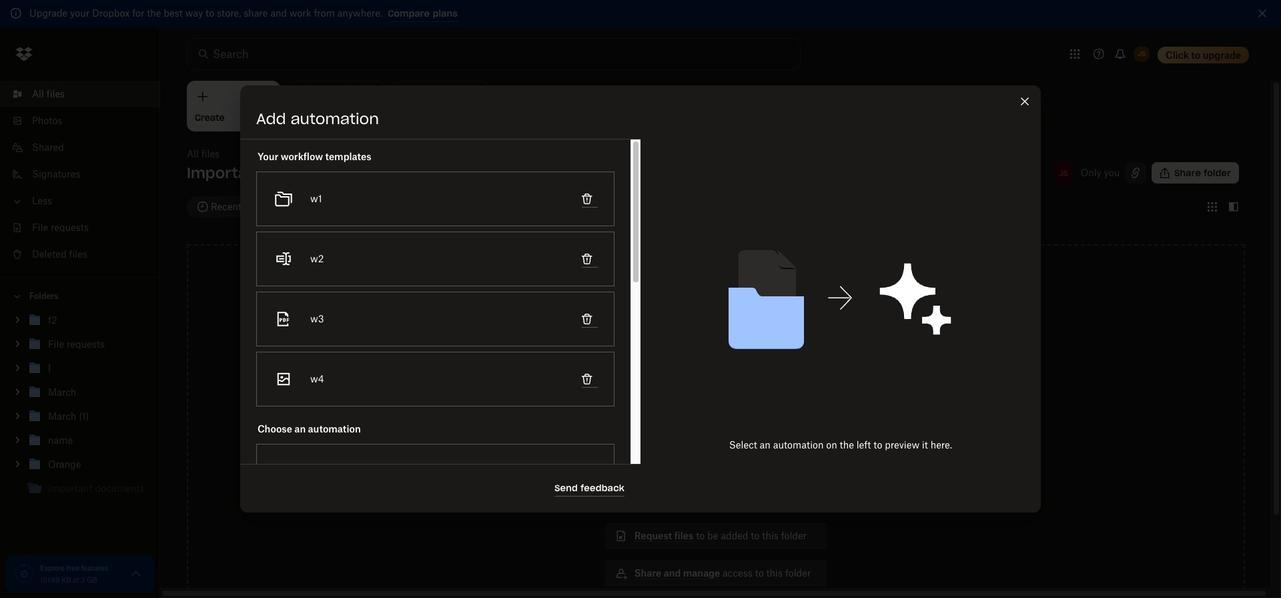 Task type: vqa. For each thing, say whether or not it's contained in the screenshot.
and inside the Widen Collective Simplify how digital assets, product specs, and marketing copy are delivered to market.
no



Task type: locate. For each thing, give the bounding box(es) containing it.
group
[[0, 306, 160, 511]]

dropbox image
[[11, 41, 37, 67]]

list
[[0, 73, 160, 277]]

dialog
[[240, 85, 1041, 598]]

alert
[[0, 0, 1282, 27]]

list item
[[0, 81, 160, 107]]



Task type: describe. For each thing, give the bounding box(es) containing it.
john smith (you) image
[[1052, 161, 1076, 185]]

less image
[[11, 195, 24, 208]]



